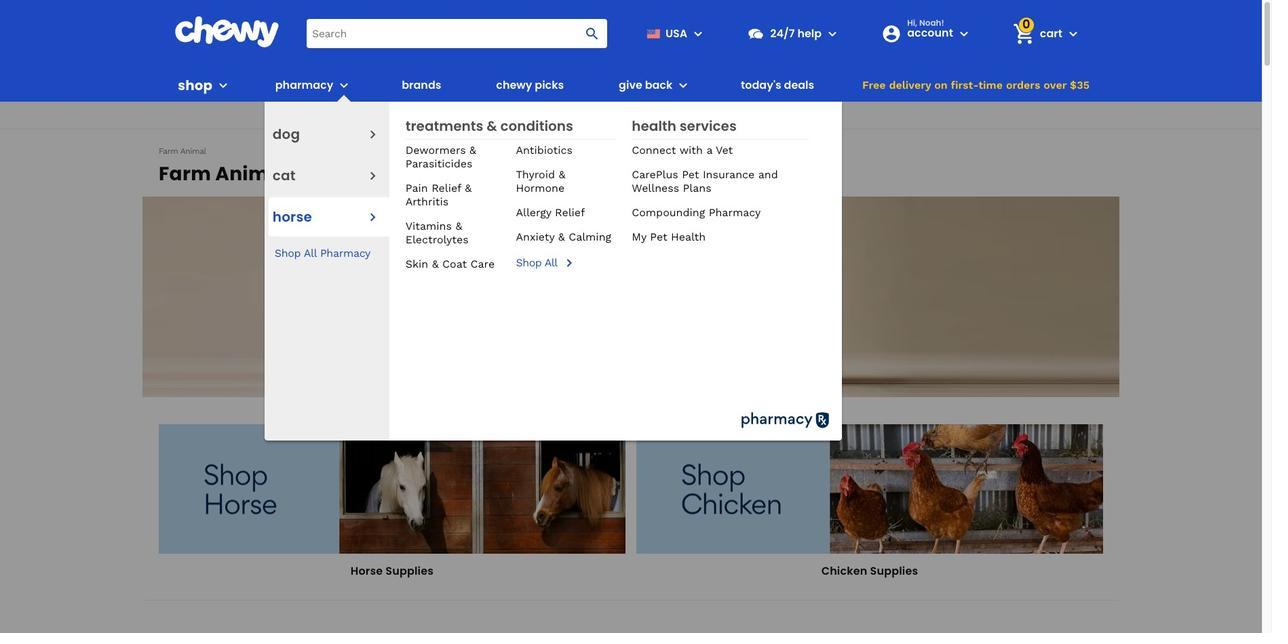 Task type: describe. For each thing, give the bounding box(es) containing it.
anxiety
[[516, 231, 555, 244]]

shop all link
[[516, 255, 616, 271]]

$20 egift card with $49+ first order* use welcome
[[491, 107, 772, 123]]

back
[[645, 77, 673, 93]]

treatments
[[406, 117, 483, 136]]

chicken
[[822, 564, 868, 580]]

horse
[[273, 208, 312, 227]]

livestock
[[311, 161, 405, 187]]

picks
[[535, 77, 564, 93]]

cart menu image
[[1065, 25, 1082, 42]]

$20 egift card with $49+ first order* use welcome link
[[0, 102, 1262, 130]]

today's deals
[[741, 77, 815, 93]]

vitamins & electrolytes
[[406, 220, 469, 246]]

hi, noah! account
[[907, 17, 953, 40]]

services
[[680, 117, 737, 136]]

usa
[[666, 25, 688, 41]]

submit search image
[[584, 25, 601, 42]]

relief for allergy
[[555, 206, 585, 219]]

insurance
[[703, 168, 755, 181]]

today's deals link
[[736, 69, 820, 102]]

0
[[1023, 16, 1031, 33]]

vitamins & electrolytes link
[[406, 220, 469, 246]]

chewy
[[496, 77, 532, 93]]

site banner
[[0, 0, 1262, 441]]

give
[[619, 77, 643, 93]]

thyroid & hormone
[[516, 168, 566, 195]]

shop horse supplies image
[[159, 425, 626, 554]]

electrolytes
[[406, 233, 469, 246]]

careplus pet insurance and wellness plans link
[[632, 168, 778, 195]]

& for vitamins
[[456, 220, 462, 233]]

coat
[[443, 258, 467, 271]]

careplus pet insurance and wellness plans
[[632, 168, 778, 195]]

brands link
[[396, 69, 447, 102]]

shop for shop all
[[516, 257, 542, 269]]

supplies for chicken supplies
[[870, 564, 918, 580]]

Product search field
[[307, 19, 608, 48]]

24/7 help
[[770, 25, 822, 41]]

shop chicken supplies image
[[637, 425, 1103, 554]]

health
[[632, 117, 677, 136]]

free delivery on first-time orders over $35
[[863, 79, 1090, 92]]

chicken supplies
[[822, 564, 918, 580]]

usa button
[[641, 17, 707, 50]]

care
[[471, 258, 495, 271]]

give back menu image
[[675, 77, 692, 94]]

shop
[[178, 76, 212, 95]]

welcome
[[717, 107, 772, 123]]

give back
[[619, 77, 673, 93]]

menu image for usa popup button
[[690, 25, 707, 42]]

cat link
[[273, 161, 296, 191]]

dog
[[273, 125, 300, 144]]

account menu image
[[956, 25, 972, 42]]

vet
[[716, 144, 733, 157]]

shop all pharmacy
[[275, 247, 371, 260]]

egift
[[514, 107, 541, 123]]

dog link
[[273, 119, 300, 149]]

24/7 help link
[[742, 17, 822, 50]]

dewormers & parasiticides
[[406, 144, 476, 170]]

pharmacy link
[[270, 69, 333, 102]]

$35
[[1070, 79, 1090, 92]]

0 vertical spatial animal
[[180, 146, 206, 156]]

noah!
[[920, 17, 945, 28]]

card
[[543, 107, 569, 123]]

over
[[1044, 79, 1067, 92]]

health
[[671, 231, 706, 244]]

careplus
[[632, 168, 678, 181]]

horse link
[[273, 202, 312, 232]]

first-
[[951, 79, 979, 92]]

time
[[979, 79, 1003, 92]]

pain
[[406, 182, 428, 195]]

thyroid
[[516, 168, 555, 181]]

skin & coat care
[[406, 258, 495, 271]]

dewormers & parasiticides link
[[406, 144, 476, 170]]

first
[[630, 107, 652, 123]]

pharmacy
[[275, 77, 333, 93]]

all for shop all
[[545, 257, 558, 269]]

calming
[[569, 231, 611, 244]]

connect with a vet
[[632, 144, 733, 157]]



Task type: vqa. For each thing, say whether or not it's contained in the screenshot.
Dog Menu image
yes



Task type: locate. For each thing, give the bounding box(es) containing it.
brands
[[402, 77, 441, 93]]

1 farm from the top
[[159, 146, 178, 156]]

chewy picks link
[[491, 69, 570, 102]]

allergy relief link
[[516, 206, 585, 219]]

chewy support image
[[747, 25, 765, 42]]

vitamins
[[406, 220, 452, 233]]

0 horizontal spatial all
[[304, 247, 317, 260]]

animal down "dog"
[[215, 161, 288, 187]]

supplies for horse supplies
[[386, 564, 434, 580]]

1 horizontal spatial pharmacy
[[709, 206, 761, 219]]

use
[[693, 107, 714, 123]]

compounding pharmacy link
[[632, 206, 761, 219]]

menu image
[[690, 25, 707, 42], [215, 77, 231, 94]]

on
[[935, 79, 948, 92]]

1 horizontal spatial shop
[[516, 257, 542, 269]]

1 vertical spatial with
[[680, 144, 703, 157]]

1 vertical spatial pet
[[650, 231, 668, 244]]

relief for pain
[[432, 182, 461, 195]]

with inside $20 egift card with $49+ first order* use welcome 'link'
[[572, 107, 596, 123]]

pain relief & arthritis link
[[406, 182, 472, 208]]

0 vertical spatial with
[[572, 107, 596, 123]]

pet for my
[[650, 231, 668, 244]]

pain relief & arthritis
[[406, 182, 472, 208]]

pet up plans
[[682, 168, 699, 181]]

& up electrolytes
[[456, 220, 462, 233]]

0 horizontal spatial animal
[[180, 146, 206, 156]]

today's
[[741, 77, 782, 93]]

shop down anxiety
[[516, 257, 542, 269]]

all for shop all pharmacy
[[304, 247, 317, 260]]

account
[[907, 25, 953, 40]]

hi,
[[907, 17, 918, 28]]

& for dewormers
[[470, 144, 476, 157]]

& up hormone
[[559, 168, 566, 181]]

relief inside pain relief & arthritis
[[432, 182, 461, 195]]

my
[[632, 231, 647, 244]]

farm animal farm animal & livestock supplies
[[159, 146, 495, 187]]

thyroid & hormone link
[[516, 168, 566, 195]]

horse supplies link
[[159, 425, 626, 580]]

pet right my
[[650, 231, 668, 244]]

relief up arthritis
[[432, 182, 461, 195]]

connect with a vet link
[[632, 144, 733, 157]]

health services
[[632, 117, 737, 136]]

shop down 'horse'
[[275, 247, 301, 260]]

1 horizontal spatial all
[[545, 257, 558, 269]]

horse menu image
[[364, 209, 381, 226]]

1 horizontal spatial relief
[[555, 206, 585, 219]]

& for treatments
[[487, 117, 497, 136]]

and
[[759, 168, 778, 181]]

1 horizontal spatial menu image
[[690, 25, 707, 42]]

relief
[[432, 182, 461, 195], [555, 206, 585, 219]]

with left 'a'
[[680, 144, 703, 157]]

pet inside careplus pet insurance and wellness plans
[[682, 168, 699, 181]]

connect
[[632, 144, 676, 157]]

wellness
[[632, 182, 679, 195]]

0 horizontal spatial shop
[[275, 247, 301, 260]]

1 vertical spatial pharmacy
[[320, 247, 371, 260]]

0 vertical spatial pharmacy
[[709, 206, 761, 219]]

chewy picks
[[496, 77, 564, 93]]

menu image right shop
[[215, 77, 231, 94]]

pharmacy logo image
[[742, 413, 830, 429]]

shop all pharmacy link
[[271, 239, 375, 269]]

0 vertical spatial relief
[[432, 182, 461, 195]]

& for anxiety
[[558, 231, 565, 244]]

plans
[[683, 182, 712, 195]]

horse supplies
[[351, 564, 434, 580]]

arthritis
[[406, 195, 449, 208]]

dog menu image
[[364, 126, 381, 143]]

conditions
[[500, 117, 573, 136]]

& inside pain relief & arthritis
[[465, 182, 472, 195]]

animal down shop
[[180, 146, 206, 156]]

order*
[[655, 107, 691, 123]]

my pet health
[[632, 231, 706, 244]]

& for skin
[[432, 258, 439, 271]]

menu image inside shop popup button
[[215, 77, 231, 94]]

deals
[[784, 77, 815, 93]]

0 vertical spatial menu image
[[690, 25, 707, 42]]

cat menu image
[[364, 167, 381, 184]]

0 vertical spatial farm
[[159, 146, 178, 156]]

24/7
[[770, 25, 795, 41]]

1 horizontal spatial with
[[680, 144, 703, 157]]

horse
[[351, 564, 383, 580]]

0 horizontal spatial pet
[[650, 231, 668, 244]]

anxiety & calming link
[[516, 231, 611, 244]]

all down 'horse'
[[304, 247, 317, 260]]

menu image right usa
[[690, 25, 707, 42]]

1 vertical spatial menu image
[[215, 77, 231, 94]]

1 horizontal spatial animal
[[215, 161, 288, 187]]

2 farm from the top
[[159, 161, 211, 187]]

& down parasiticides at the top of page
[[465, 182, 472, 195]]

$49+
[[599, 107, 627, 123]]

help
[[798, 25, 822, 41]]

0 horizontal spatial relief
[[432, 182, 461, 195]]

hormone
[[516, 182, 565, 195]]

anxiety & calming
[[516, 231, 611, 244]]

free
[[863, 79, 886, 92]]

& inside farm animal farm animal & livestock supplies
[[292, 161, 307, 187]]

pet for careplus
[[682, 168, 699, 181]]

menu image inside usa popup button
[[690, 25, 707, 42]]

0 horizontal spatial pharmacy
[[320, 247, 371, 260]]

delivery
[[889, 79, 931, 92]]

menu image for shop popup button
[[215, 77, 231, 94]]

compounding pharmacy
[[632, 206, 761, 219]]

0 vertical spatial pet
[[682, 168, 699, 181]]

1 vertical spatial relief
[[555, 206, 585, 219]]

compounding
[[632, 206, 705, 219]]

1 vertical spatial farm
[[159, 161, 211, 187]]

supplies inside farm animal farm animal & livestock supplies
[[409, 161, 495, 187]]

Search text field
[[307, 19, 608, 48]]

a
[[707, 144, 713, 157]]

skin & coat care link
[[406, 258, 495, 271]]

pharmacy menu image
[[336, 77, 352, 94]]

& right anxiety
[[558, 231, 565, 244]]

& inside thyroid & hormone
[[559, 168, 566, 181]]

items image
[[1012, 22, 1036, 46]]

& down dog link
[[292, 161, 307, 187]]

shop for shop all pharmacy
[[275, 247, 301, 260]]

chewy home image
[[174, 16, 280, 48]]

help menu image
[[825, 25, 841, 42]]

farm shop. from feathers to hooves, we have your farm friend's faves. image
[[143, 197, 1120, 398]]

& left egift
[[487, 117, 497, 136]]

allergy
[[516, 206, 551, 219]]

antibiotics
[[516, 144, 573, 157]]

antibiotics link
[[516, 144, 573, 157]]

give back link
[[614, 69, 673, 102]]

& right skin
[[432, 258, 439, 271]]

farm
[[159, 146, 178, 156], [159, 161, 211, 187]]

1 vertical spatial animal
[[215, 161, 288, 187]]

0 horizontal spatial with
[[572, 107, 596, 123]]

& inside "dewormers & parasiticides"
[[470, 144, 476, 157]]

with right card
[[572, 107, 596, 123]]

allergy relief
[[516, 206, 585, 219]]

1 horizontal spatial pet
[[682, 168, 699, 181]]

pharmacy down horse menu 'icon'
[[320, 247, 371, 260]]

cart
[[1040, 25, 1063, 41]]

free delivery on first-time orders over $35 button
[[859, 69, 1094, 102]]

pharmacy down insurance
[[709, 206, 761, 219]]

all down anxiety & calming at top left
[[545, 257, 558, 269]]

0 horizontal spatial menu image
[[215, 77, 231, 94]]

with
[[572, 107, 596, 123], [680, 144, 703, 157]]

treatments & conditions
[[406, 117, 573, 136]]

relief up anxiety & calming at top left
[[555, 206, 585, 219]]

skin
[[406, 258, 428, 271]]

my pet health link
[[632, 231, 706, 244]]

pharmacy
[[709, 206, 761, 219], [320, 247, 371, 260]]

& inside "vitamins & electrolytes"
[[456, 220, 462, 233]]

& for thyroid
[[559, 168, 566, 181]]

cat
[[273, 166, 296, 185]]

& down treatments & conditions
[[470, 144, 476, 157]]

dewormers
[[406, 144, 466, 157]]

parasiticides
[[406, 157, 473, 170]]

orders
[[1006, 79, 1041, 92]]

shop all
[[516, 257, 558, 269]]



